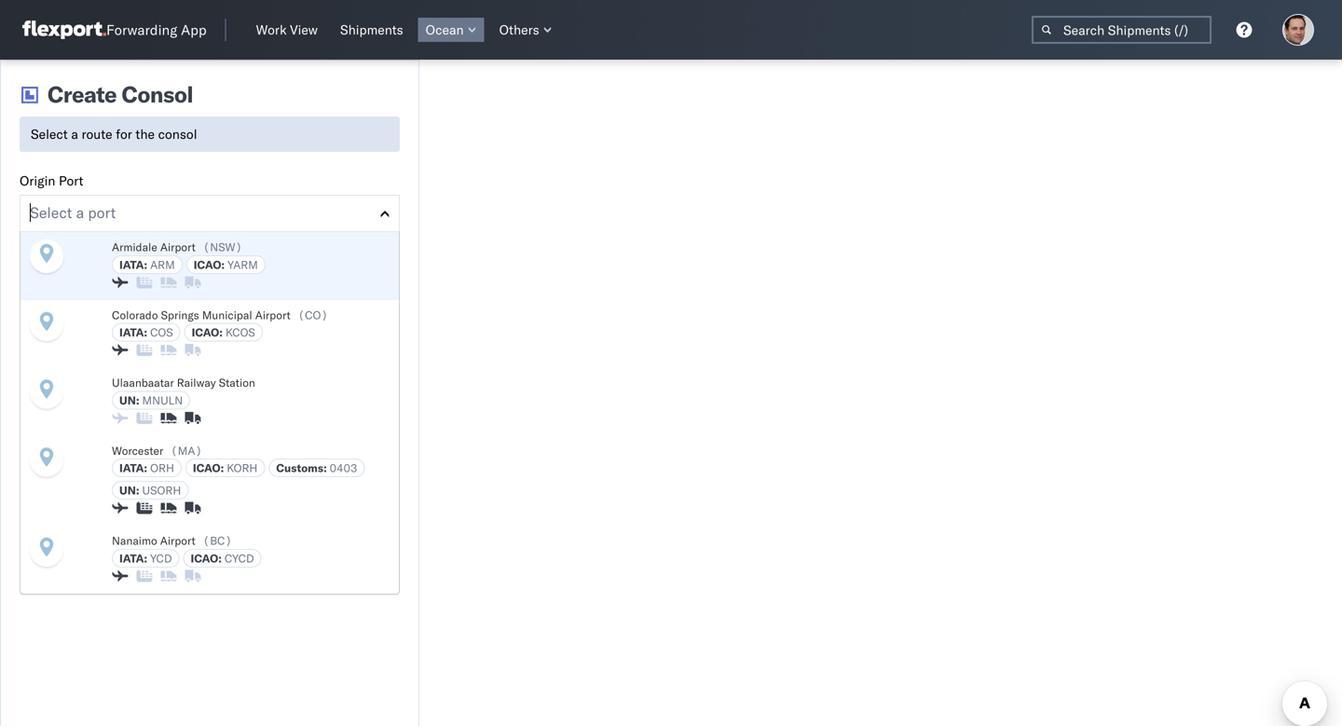 Task type: describe. For each thing, give the bounding box(es) containing it.
iata : cos
[[119, 326, 173, 340]]

nanaimo airport (bc)
[[112, 534, 232, 548]]

iata : arm
[[119, 258, 175, 272]]

port for origin port
[[59, 173, 83, 189]]

route
[[82, 126, 113, 142]]

ocean
[[426, 21, 464, 38]]

0 vertical spatial select
[[31, 126, 68, 142]]

airport for (bc)
[[160, 534, 196, 548]]

iata for iata : cos
[[119, 326, 144, 340]]

forwarding
[[106, 21, 177, 39]]

for
[[116, 126, 132, 142]]

: for cycd
[[218, 552, 222, 566]]

: for kcos
[[219, 326, 223, 340]]

: for ycd
[[144, 552, 147, 566]]

2 vertical spatial a
[[76, 283, 84, 302]]

railway
[[177, 376, 216, 390]]

: for arm
[[144, 258, 147, 272]]

: for cos
[[144, 326, 147, 340]]

mnuln
[[142, 393, 183, 407]]

ulaanbaatar
[[112, 376, 174, 390]]

list box containing armidale airport
[[21, 232, 399, 594]]

: for korh
[[221, 461, 224, 475]]

icao : korh
[[193, 461, 258, 475]]

yarm
[[228, 258, 258, 272]]

icao : kcos
[[192, 326, 255, 340]]

app
[[181, 21, 207, 39]]

2 port from the top
[[88, 283, 116, 302]]

1 select a port from the top
[[30, 203, 116, 222]]

0403
[[330, 461, 358, 475]]

0 vertical spatial a
[[71, 126, 78, 142]]

un for ulaanbaatar railway station un : mnuln
[[119, 393, 136, 407]]

destination
[[20, 253, 88, 269]]

Search Shipments (/) text field
[[1032, 16, 1212, 44]]

: left usorh
[[136, 484, 139, 498]]

view
[[290, 21, 318, 38]]

work view
[[256, 21, 318, 38]]

select a route for the consol
[[31, 126, 197, 142]]

: for orh
[[144, 461, 147, 475]]

shipments link
[[333, 18, 411, 42]]

customs
[[276, 461, 324, 475]]

2 select a port from the top
[[30, 283, 116, 302]]

forwarding app
[[106, 21, 207, 39]]

ulaanbaatar railway station un : mnuln
[[112, 376, 255, 407]]

create consol
[[48, 80, 193, 108]]



Task type: vqa. For each thing, say whether or not it's contained in the screenshot.


Task type: locate. For each thing, give the bounding box(es) containing it.
a down origin port
[[76, 203, 84, 222]]

(bc)
[[203, 534, 232, 548]]

: left ycd
[[144, 552, 147, 566]]

airport up arm
[[160, 240, 196, 254]]

armidale
[[112, 240, 157, 254]]

select up origin port
[[31, 126, 68, 142]]

icao for icao : yarm
[[194, 258, 221, 272]]

1 iata from the top
[[119, 258, 144, 272]]

select a port down origin port
[[30, 203, 116, 222]]

: down colorado springs municipal airport (co)
[[219, 326, 223, 340]]

port up armidale
[[88, 203, 116, 222]]

1 horizontal spatial port
[[92, 253, 116, 269]]

cos
[[150, 326, 173, 340]]

1 vertical spatial a
[[76, 203, 84, 222]]

None field
[[30, 196, 35, 229]]

station
[[219, 376, 255, 390]]

: for yarm
[[221, 258, 225, 272]]

origin port
[[20, 173, 83, 189]]

icao down (nsw)
[[194, 258, 221, 272]]

port
[[88, 203, 116, 222], [88, 283, 116, 302]]

a down 'destination port'
[[76, 283, 84, 302]]

icao
[[194, 258, 221, 272], [192, 326, 219, 340], [193, 461, 221, 475], [191, 552, 218, 566]]

0 vertical spatial airport
[[160, 240, 196, 254]]

others button
[[492, 18, 560, 42]]

iata for iata : arm
[[119, 258, 144, 272]]

1 vertical spatial airport
[[255, 308, 291, 322]]

destination port
[[20, 253, 116, 269]]

1 vertical spatial select a port
[[30, 283, 116, 302]]

ocean button
[[418, 18, 485, 42]]

select down destination on the left of the page
[[30, 283, 72, 302]]

0 vertical spatial select a port
[[30, 203, 116, 222]]

: inside ulaanbaatar railway station un : mnuln
[[136, 393, 139, 407]]

icao for icao : kcos
[[192, 326, 219, 340]]

iata down nanaimo
[[119, 552, 144, 566]]

municipal
[[202, 308, 252, 322]]

select a port
[[30, 203, 116, 222], [30, 283, 116, 302]]

arm
[[150, 258, 175, 272]]

airport
[[160, 240, 196, 254], [255, 308, 291, 322], [160, 534, 196, 548]]

springs
[[161, 308, 199, 322]]

select
[[31, 126, 68, 142], [30, 203, 72, 222], [30, 283, 72, 302]]

0 horizontal spatial port
[[59, 173, 83, 189]]

:
[[144, 258, 147, 272], [221, 258, 225, 272], [144, 326, 147, 340], [219, 326, 223, 340], [136, 393, 139, 407], [144, 461, 147, 475], [221, 461, 224, 475], [324, 461, 327, 475], [136, 484, 139, 498], [144, 552, 147, 566], [218, 552, 222, 566]]

nanaimo
[[112, 534, 157, 548]]

port for destination port
[[92, 253, 116, 269]]

2 vertical spatial airport
[[160, 534, 196, 548]]

icao for icao : korh
[[193, 461, 221, 475]]

1 vertical spatial un
[[119, 484, 136, 498]]

port right origin
[[59, 173, 83, 189]]

create
[[48, 80, 117, 108]]

iata for iata : ycd
[[119, 552, 144, 566]]

icao : cycd
[[191, 552, 254, 566]]

2 vertical spatial select
[[30, 283, 72, 302]]

1 vertical spatial port
[[92, 253, 116, 269]]

1 vertical spatial port
[[88, 283, 116, 302]]

iata
[[119, 258, 144, 272], [119, 326, 144, 340], [119, 461, 144, 475], [119, 552, 144, 566]]

icao down colorado springs municipal airport (co)
[[192, 326, 219, 340]]

un inside ulaanbaatar railway station un : mnuln
[[119, 393, 136, 407]]

iata down armidale
[[119, 258, 144, 272]]

: left 'orh'
[[144, 461, 147, 475]]

un down ulaanbaatar
[[119, 393, 136, 407]]

airport up kcos
[[255, 308, 291, 322]]

work view link
[[249, 18, 325, 42]]

airport for (nsw)
[[160, 240, 196, 254]]

origin
[[20, 173, 55, 189]]

2 iata from the top
[[119, 326, 144, 340]]

: down ulaanbaatar
[[136, 393, 139, 407]]

list box
[[21, 232, 399, 594]]

work
[[256, 21, 287, 38]]

select a port down 'destination port'
[[30, 283, 116, 302]]

: left korh
[[221, 461, 224, 475]]

worcester (ma)
[[112, 444, 202, 458]]

consol
[[122, 80, 193, 108]]

un for customs : 0403 un : usorh
[[119, 484, 136, 498]]

iata : ycd
[[119, 552, 172, 566]]

ycd
[[150, 552, 172, 566]]

armidale airport (nsw)
[[112, 240, 242, 254]]

iata down colorado in the left top of the page
[[119, 326, 144, 340]]

un
[[119, 393, 136, 407], [119, 484, 136, 498]]

usorh
[[142, 484, 181, 498]]

kcos
[[226, 326, 255, 340]]

icao down (ma)
[[193, 461, 221, 475]]

: left arm
[[144, 258, 147, 272]]

korh
[[227, 461, 258, 475]]

orh
[[150, 461, 174, 475]]

: down (bc)
[[218, 552, 222, 566]]

un down iata : orh
[[119, 484, 136, 498]]

a
[[71, 126, 78, 142], [76, 203, 84, 222], [76, 283, 84, 302]]

cycd
[[225, 552, 254, 566]]

port
[[59, 173, 83, 189], [92, 253, 116, 269]]

0 vertical spatial un
[[119, 393, 136, 407]]

un inside customs : 0403 un : usorh
[[119, 484, 136, 498]]

icao for icao : cycd
[[191, 552, 218, 566]]

3 iata from the top
[[119, 461, 144, 475]]

iata down worcester
[[119, 461, 144, 475]]

(ma)
[[171, 444, 202, 458]]

2 un from the top
[[119, 484, 136, 498]]

0 vertical spatial port
[[88, 203, 116, 222]]

1 un from the top
[[119, 393, 136, 407]]

the
[[136, 126, 155, 142]]

4 iata from the top
[[119, 552, 144, 566]]

0 vertical spatial port
[[59, 173, 83, 189]]

worcester
[[112, 444, 163, 458]]

colorado
[[112, 308, 158, 322]]

airport up ycd
[[160, 534, 196, 548]]

: left 0403
[[324, 461, 327, 475]]

others
[[500, 21, 540, 38]]

: left cos
[[144, 326, 147, 340]]

forwarding app link
[[22, 21, 207, 39]]

: down (nsw)
[[221, 258, 225, 272]]

iata for iata : orh
[[119, 461, 144, 475]]

flexport. image
[[22, 21, 106, 39]]

(nsw)
[[203, 240, 242, 254]]

(co)
[[298, 308, 328, 322]]

consol
[[158, 126, 197, 142]]

1 port from the top
[[88, 203, 116, 222]]

a left route
[[71, 126, 78, 142]]

icao down (bc)
[[191, 552, 218, 566]]

colorado springs municipal airport (co)
[[112, 308, 328, 322]]

icao : yarm
[[194, 258, 258, 272]]

iata : orh
[[119, 461, 174, 475]]

1 vertical spatial select
[[30, 203, 72, 222]]

port up colorado in the left top of the page
[[88, 283, 116, 302]]

select down origin port
[[30, 203, 72, 222]]

port left iata : arm
[[92, 253, 116, 269]]

shipments
[[340, 21, 403, 38]]

customs : 0403 un : usorh
[[119, 461, 358, 498]]



